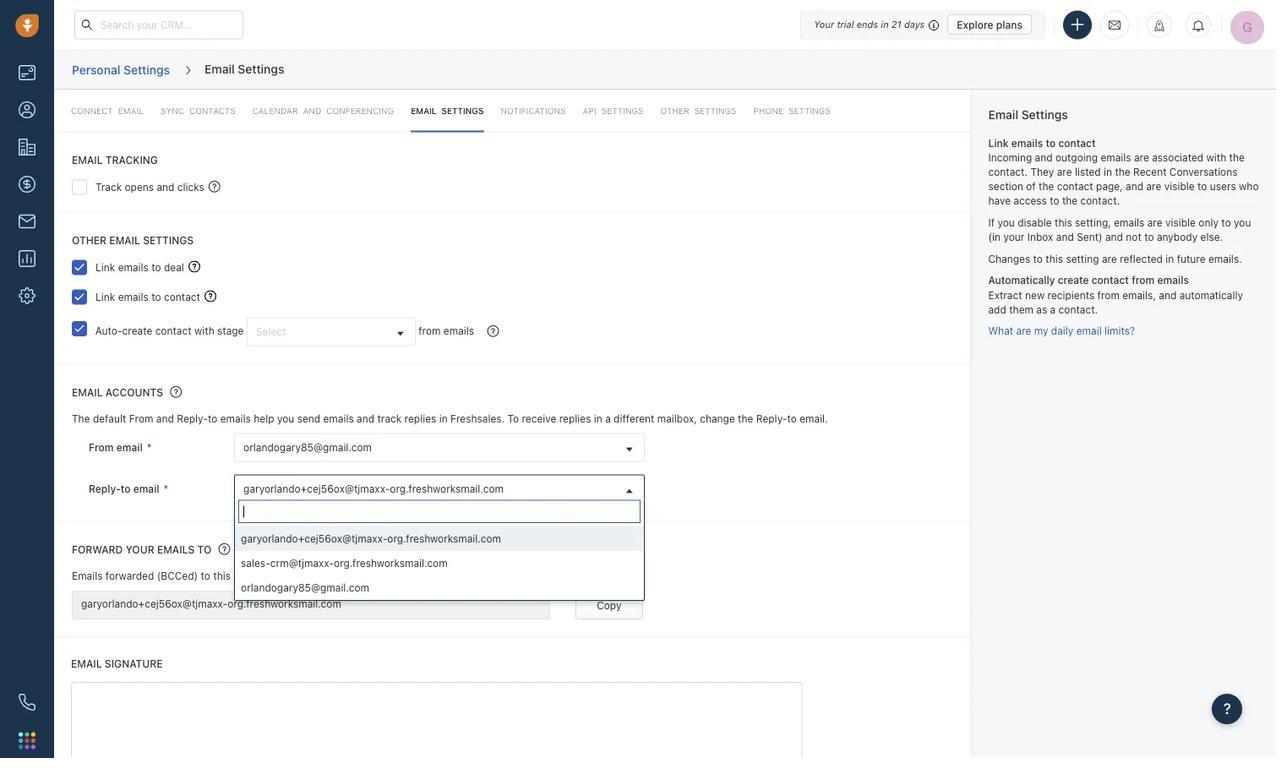 Task type: locate. For each thing, give the bounding box(es) containing it.
1 vertical spatial from
[[1097, 289, 1120, 301]]

settings for phone settings
[[788, 106, 831, 115]]

0 vertical spatial question circled image
[[487, 324, 499, 338]]

a right as
[[1050, 303, 1056, 315]]

anybody
[[1157, 231, 1198, 243]]

create for auto-
[[122, 325, 152, 337]]

0 vertical spatial a
[[1050, 303, 1056, 315]]

visible inside link emails to contact incoming and outgoing emails are associated with the contact. they are listed in the recent conversations section of the contact page, and are visible to users who have access to the contact.
[[1164, 180, 1195, 192]]

deal
[[164, 261, 184, 273]]

create down link emails to contact
[[122, 325, 152, 337]]

emails
[[1011, 137, 1043, 149], [1101, 151, 1131, 163], [1114, 217, 1144, 228], [118, 261, 149, 273], [1157, 274, 1189, 286], [118, 291, 149, 303], [444, 325, 474, 337], [220, 413, 251, 425], [323, 413, 354, 425], [157, 544, 195, 556]]

automatically create contact from emails extract new recipients from emails, and automatically add them as a contact.
[[988, 274, 1243, 315]]

tab panel
[[54, 90, 971, 758]]

receive
[[522, 413, 556, 425]]

as
[[1036, 303, 1047, 315]]

accounts
[[106, 387, 163, 399]]

1 vertical spatial garyorlando+cej56ox@tjmaxx-org.freshworksmail.com
[[241, 532, 501, 544]]

settings for personal settings link
[[123, 62, 170, 76]]

1 vertical spatial from
[[89, 441, 114, 453]]

1 vertical spatial other
[[72, 234, 107, 246]]

0 vertical spatial your
[[1003, 231, 1025, 243]]

orlandogary85@gmail.com
[[243, 442, 372, 454], [241, 581, 369, 593]]

1 horizontal spatial settings
[[694, 106, 736, 115]]

settings up outgoing
[[1021, 108, 1068, 122]]

2 vertical spatial visible
[[308, 570, 338, 582]]

emails forwarded (bcced) to this address will be visible under your inbox and is attached to any matching contact.
[[72, 570, 619, 582]]

matching
[[532, 570, 577, 582]]

the down they on the top right
[[1039, 180, 1054, 192]]

orlandogary85@gmail.com option
[[235, 575, 644, 600]]

question circled image right from emails
[[487, 324, 499, 338]]

garyorlando+cej56ox@tjmaxx- down the '(bcced)'
[[81, 597, 228, 609]]

link up incoming
[[988, 137, 1009, 149]]

settings right api
[[601, 106, 643, 115]]

freshsales.
[[450, 413, 505, 425]]

visible inside if you disable this setting, emails are visible only to you (in your inbox and sent) and not to anybody else.
[[1165, 217, 1196, 228]]

section
[[988, 180, 1023, 192]]

setting,
[[1075, 217, 1111, 228]]

settings left notifications
[[442, 106, 484, 115]]

list box
[[235, 526, 644, 600]]

1 vertical spatial question circled image
[[170, 385, 182, 399]]

email right connect
[[118, 106, 144, 115]]

with
[[1206, 151, 1226, 163], [194, 325, 214, 337]]

link for link emails to contact incoming and outgoing emails are associated with the contact. they are listed in the recent conversations section of the contact page, and are visible to users who have access to the contact.
[[988, 137, 1009, 149]]

this right disable
[[1055, 217, 1072, 228]]

the right the change
[[738, 413, 753, 425]]

emails.
[[1208, 253, 1242, 265]]

garyorlando+cej56ox@tjmaxx-org.freshworksmail.com for garyorlando+cej56ox@tjmaxx-org.freshworksmail.com link
[[243, 483, 504, 495]]

settings up calendar
[[238, 62, 284, 75]]

other for other email settings
[[72, 234, 107, 246]]

opens
[[125, 181, 154, 193]]

create inside tab panel
[[122, 325, 152, 337]]

visible inside tab panel
[[308, 570, 338, 582]]

garyorlando+cej56ox@tjmaxx-
[[243, 483, 390, 495], [241, 532, 387, 544], [81, 597, 228, 609]]

email accounts
[[72, 387, 163, 399]]

2 replies from the left
[[559, 413, 591, 425]]

and left the 'clicks'
[[157, 181, 174, 193]]

(in
[[988, 231, 1001, 243]]

0 vertical spatial create
[[1058, 274, 1089, 286]]

orlandogary85@gmail.com down send
[[243, 442, 372, 454]]

garyorlando+cej56ox@tjmaxx- down send
[[243, 483, 390, 495]]

contacts
[[189, 106, 235, 115]]

send
[[297, 413, 320, 425]]

1 horizontal spatial your
[[371, 570, 393, 582]]

2 vertical spatial garyorlando+cej56ox@tjmaxx-org.freshworksmail.com
[[81, 597, 341, 609]]

contact. inside automatically create contact from emails extract new recipients from emails, and automatically add them as a contact.
[[1058, 303, 1098, 315]]

phone settings link
[[753, 90, 831, 132]]

conferencing
[[326, 106, 394, 115]]

replies right track
[[404, 413, 436, 425]]

0 horizontal spatial you
[[277, 413, 294, 425]]

what are my daily email limits? link
[[988, 325, 1135, 337]]

email down default
[[116, 441, 143, 453]]

other right the api settings
[[660, 106, 689, 115]]

0 horizontal spatial a
[[605, 413, 611, 425]]

garyorlando+cej56ox@tjmaxx- up crm@tjmaxx-
[[241, 532, 387, 544]]

0 vertical spatial orlandogary85@gmail.com
[[243, 442, 372, 454]]

1 vertical spatial a
[[605, 413, 611, 425]]

attached
[[455, 570, 497, 582]]

other email settings
[[72, 234, 194, 246]]

1 horizontal spatial email settings
[[411, 106, 484, 115]]

email
[[118, 106, 144, 115], [109, 234, 140, 246], [1076, 325, 1102, 337], [116, 441, 143, 453], [133, 483, 159, 495]]

the up page,
[[1115, 166, 1130, 178]]

contact. up copy
[[580, 570, 619, 582]]

2 vertical spatial from
[[418, 325, 441, 337]]

sync
[[161, 106, 184, 115]]

visible right be
[[308, 570, 338, 582]]

emails,
[[1122, 289, 1156, 301]]

0 horizontal spatial create
[[122, 325, 152, 337]]

link inside link emails to contact incoming and outgoing emails are associated with the contact. they are listed in the recent conversations section of the contact page, and are visible to users who have access to the contact.
[[988, 137, 1009, 149]]

are down outgoing
[[1057, 166, 1072, 178]]

other for other settings
[[660, 106, 689, 115]]

0 vertical spatial with
[[1206, 151, 1226, 163]]

1 vertical spatial question circled image
[[219, 542, 230, 556]]

settings inside other settings link
[[694, 106, 736, 115]]

0 horizontal spatial your
[[126, 544, 154, 556]]

you right the only
[[1234, 217, 1251, 228]]

contact. down recipients
[[1058, 303, 1098, 315]]

1 vertical spatial create
[[122, 325, 152, 337]]

contact down link emails to contact
[[155, 325, 192, 337]]

in up orlandogary85@gmail.com link
[[439, 413, 448, 425]]

link emails to contact incoming and outgoing emails are associated with the contact. they are listed in the recent conversations section of the contact page, and are visible to users who have access to the contact.
[[988, 137, 1259, 207]]

create inside automatically create contact from emails extract new recipients from emails, and automatically add them as a contact.
[[1058, 274, 1089, 286]]

your right the (in
[[1003, 231, 1025, 243]]

org.freshworksmail.com down orlandogary85@gmail.com link
[[390, 483, 504, 495]]

and right the emails,
[[1159, 289, 1177, 301]]

0 vertical spatial from
[[129, 413, 153, 425]]

0 vertical spatial this
[[1055, 217, 1072, 228]]

replies right receive
[[559, 413, 591, 425]]

calendar and conferencing link
[[252, 90, 394, 132]]

reflected
[[1120, 253, 1163, 265]]

new
[[1025, 289, 1045, 301]]

link down other email settings
[[95, 261, 115, 273]]

1 vertical spatial orlandogary85@gmail.com
[[241, 581, 369, 593]]

0 vertical spatial other
[[660, 106, 689, 115]]

0 horizontal spatial from
[[89, 441, 114, 453]]

reply- left email.
[[756, 413, 787, 425]]

email inside tab list
[[118, 106, 144, 115]]

under
[[341, 570, 369, 582]]

email up the
[[72, 387, 103, 399]]

2 vertical spatial your
[[371, 570, 393, 582]]

you right if
[[998, 217, 1015, 228]]

question circled image
[[487, 324, 499, 338], [170, 385, 182, 399]]

track
[[95, 181, 122, 193]]

email
[[205, 62, 235, 75], [411, 106, 437, 115], [988, 108, 1018, 122], [72, 154, 103, 165], [72, 387, 103, 399], [71, 658, 102, 669]]

the up who
[[1229, 151, 1245, 163]]

settings down search your crm... "text box"
[[123, 62, 170, 76]]

2 vertical spatial link
[[95, 291, 115, 303]]

plans
[[996, 19, 1022, 30]]

2 horizontal spatial your
[[1003, 231, 1025, 243]]

0 vertical spatial visible
[[1164, 180, 1195, 192]]

list box containing garyorlando+cej56ox@tjmaxx-org.freshworksmail.com
[[235, 526, 644, 600]]

1 vertical spatial link
[[95, 261, 115, 273]]

settings up deal
[[143, 234, 194, 246]]

garyorlando+cej56ox@tjmaxx-org.freshworksmail.com
[[243, 483, 504, 495], [241, 532, 501, 544], [81, 597, 341, 609]]

your inside if you disable this setting, emails are visible only to you (in your inbox and sent) and not to anybody else.
[[1003, 231, 1025, 243]]

email right conferencing
[[411, 106, 437, 115]]

0 horizontal spatial other
[[72, 234, 107, 246]]

default
[[93, 413, 126, 425]]

1 vertical spatial this
[[1046, 253, 1063, 265]]

1 horizontal spatial with
[[1206, 151, 1226, 163]]

garyorlando+cej56ox@tjmaxx- for garyorlando+cej56ox@tjmaxx-org.freshworksmail.com link
[[243, 483, 390, 495]]

the
[[1229, 151, 1245, 163], [1115, 166, 1130, 178], [1039, 180, 1054, 192], [1062, 195, 1078, 207], [738, 413, 753, 425]]

link for link emails to deal
[[95, 261, 115, 273]]

personal
[[72, 62, 120, 76]]

1 horizontal spatial create
[[1058, 274, 1089, 286]]

email inside tab list
[[411, 106, 437, 115]]

orlandogary85@gmail.com down crm@tjmaxx-
[[241, 581, 369, 593]]

1 vertical spatial with
[[194, 325, 214, 337]]

2 vertical spatial this
[[213, 570, 231, 582]]

in up page,
[[1104, 166, 1112, 178]]

0 horizontal spatial replies
[[404, 413, 436, 425]]

garyorlando+cej56ox@tjmaxx-org.freshworksmail.com up sales-crm@tjmaxx-org.freshworksmail.com on the left bottom of the page
[[241, 532, 501, 544]]

freshworks switcher image
[[19, 732, 35, 749]]

to down link emails to deal at the top of the page
[[151, 291, 161, 303]]

explore
[[957, 19, 993, 30]]

0 horizontal spatial settings
[[143, 234, 194, 246]]

0 horizontal spatial email settings
[[205, 62, 284, 75]]

1 horizontal spatial a
[[1050, 303, 1056, 315]]

other inside other settings link
[[660, 106, 689, 115]]

0 vertical spatial garyorlando+cej56ox@tjmaxx-org.freshworksmail.com
[[243, 483, 504, 495]]

1 horizontal spatial reply-
[[177, 413, 208, 425]]

email for from email
[[116, 441, 143, 453]]

have
[[988, 195, 1011, 207]]

settings right phone
[[788, 106, 831, 115]]

stage
[[217, 325, 244, 337]]

select
[[256, 326, 286, 338]]

0 horizontal spatial question circled image
[[170, 385, 182, 399]]

are up anybody
[[1147, 217, 1162, 228]]

email up incoming
[[988, 108, 1018, 122]]

incoming
[[988, 151, 1032, 163]]

email for connect email
[[118, 106, 144, 115]]

create
[[1058, 274, 1089, 286], [122, 325, 152, 337]]

2 horizontal spatial from
[[1132, 274, 1155, 286]]

org.freshworksmail.com
[[390, 483, 504, 495], [387, 532, 501, 544], [334, 557, 448, 569], [228, 597, 341, 609]]

contact.
[[988, 166, 1028, 178], [1080, 195, 1120, 207], [1058, 303, 1098, 315], [580, 570, 619, 582]]

this down inbox
[[1046, 253, 1063, 265]]

1 vertical spatial visible
[[1165, 217, 1196, 228]]

explore plans link
[[947, 14, 1032, 35]]

to down inbox
[[1033, 253, 1043, 265]]

1 horizontal spatial from
[[129, 413, 153, 425]]

future
[[1177, 253, 1206, 265]]

api settings link
[[583, 90, 643, 132]]

different
[[614, 413, 654, 425]]

question circled image right accounts
[[170, 385, 182, 399]]

garyorlando+cej56ox@tjmaxx-org.freshworksmail.com link
[[235, 476, 644, 503]]

1 horizontal spatial other
[[660, 106, 689, 115]]

your up forwarded
[[126, 544, 154, 556]]

other down track
[[72, 234, 107, 246]]

visible down conversations
[[1164, 180, 1195, 192]]

a left different
[[605, 413, 611, 425]]

link emails to contact
[[95, 291, 200, 303]]

from email
[[89, 441, 143, 453]]

garyorlando+cej56ox@tjmaxx- inside garyorlando+cej56ox@tjmaxx-org.freshworksmail.com link
[[243, 483, 390, 495]]

select link
[[247, 318, 415, 345]]

garyorlando+cej56ox@tjmaxx-org.freshworksmail.com down the '(bcced)'
[[81, 597, 341, 609]]

create up recipients
[[1058, 274, 1089, 286]]

1 vertical spatial your
[[126, 544, 154, 556]]

from down default
[[89, 441, 114, 453]]

emails inside if you disable this setting, emails are visible only to you (in your inbox and sent) and not to anybody else.
[[1114, 217, 1144, 228]]

your left inbox
[[371, 570, 393, 582]]

1 horizontal spatial replies
[[559, 413, 591, 425]]

contact up outgoing
[[1058, 137, 1096, 149]]

2 horizontal spatial you
[[1234, 217, 1251, 228]]

your
[[814, 19, 834, 30]]

0 vertical spatial link
[[988, 137, 1009, 149]]

link for link emails to contact
[[95, 291, 115, 303]]

garyorlando+cej56ox@tjmaxx-org.freshworksmail.com inside option
[[241, 532, 501, 544]]

track
[[377, 413, 402, 425]]

from down accounts
[[129, 413, 153, 425]]

a
[[1050, 303, 1056, 315], [605, 413, 611, 425]]

settings inside phone settings link
[[788, 106, 831, 115]]

help
[[254, 413, 274, 425]]

question circled image
[[209, 179, 220, 193], [219, 542, 230, 556]]

2 horizontal spatial settings
[[788, 106, 831, 115]]

access
[[1014, 195, 1047, 207]]

contact
[[1058, 137, 1096, 149], [1057, 180, 1093, 192], [1092, 274, 1129, 286], [164, 291, 200, 303], [155, 325, 192, 337]]

disable
[[1018, 217, 1052, 228]]

this left address
[[213, 570, 231, 582]]

notifications
[[501, 106, 566, 115]]

of
[[1026, 180, 1036, 192]]

0 horizontal spatial with
[[194, 325, 214, 337]]

sales-crm@tjmaxx-org.freshworksmail.com
[[241, 557, 448, 569]]

will
[[274, 570, 290, 582]]

link
[[988, 137, 1009, 149], [95, 261, 115, 273], [95, 291, 115, 303]]

1 vertical spatial garyorlando+cej56ox@tjmaxx-
[[241, 532, 387, 544]]

you
[[998, 217, 1015, 228], [1234, 217, 1251, 228], [277, 413, 294, 425]]

reply- down the "from email"
[[89, 483, 121, 495]]

orlandogary85@gmail.com link
[[235, 434, 644, 461]]

click to learn how to link emails to contacts image
[[204, 290, 216, 302]]

and
[[303, 106, 321, 115], [1035, 151, 1053, 163], [1126, 180, 1143, 192], [157, 181, 174, 193], [1056, 231, 1074, 243], [1105, 231, 1123, 243], [1159, 289, 1177, 301], [156, 413, 174, 425], [357, 413, 374, 425], [424, 570, 442, 582]]

visible up anybody
[[1165, 217, 1196, 228]]

email up link emails to deal at the top of the page
[[109, 234, 140, 246]]

in left future
[[1166, 253, 1174, 265]]

with left the stage
[[194, 325, 214, 337]]

2 horizontal spatial email settings
[[988, 108, 1068, 122]]

email for other email settings
[[109, 234, 140, 246]]

with inside link emails to contact incoming and outgoing emails are associated with the contact. they are listed in the recent conversations section of the contact page, and are visible to users who have access to the contact.
[[1206, 151, 1226, 163]]

with up conversations
[[1206, 151, 1226, 163]]

0 horizontal spatial from
[[418, 325, 441, 337]]

personal settings link
[[71, 56, 171, 83]]

0 vertical spatial from
[[1132, 274, 1155, 286]]

0 vertical spatial garyorlando+cej56ox@tjmaxx-
[[243, 483, 390, 495]]

garyorlando+cej56ox@tjmaxx- inside "garyorlando+cej56ox@tjmaxx-org.freshworksmail.com" option
[[241, 532, 387, 544]]

settings left phone
[[694, 106, 736, 115]]

settings
[[238, 62, 284, 75], [123, 62, 170, 76], [442, 106, 484, 115], [601, 106, 643, 115], [1021, 108, 1068, 122]]

None text field
[[238, 500, 641, 523]]

tab list
[[54, 90, 971, 132]]

2 horizontal spatial reply-
[[756, 413, 787, 425]]



Task type: vqa. For each thing, say whether or not it's contained in the screenshot.
the right CREATE
yes



Task type: describe. For each thing, give the bounding box(es) containing it.
and down recent
[[1126, 180, 1143, 192]]

are right setting
[[1102, 253, 1117, 265]]

phone element
[[10, 685, 44, 719]]

a inside automatically create contact from emails extract new recipients from emails, and automatically add them as a contact.
[[1050, 303, 1056, 315]]

create for automatically
[[1058, 274, 1089, 286]]

in left 21
[[881, 19, 889, 30]]

email right daily
[[1076, 325, 1102, 337]]

1 replies from the left
[[404, 413, 436, 425]]

you inside tab panel
[[277, 413, 294, 425]]

address
[[234, 570, 272, 582]]

to left email.
[[787, 413, 797, 425]]

other settings
[[660, 106, 736, 115]]

to up the '(bcced)'
[[197, 544, 212, 556]]

settings for email settings link
[[442, 106, 484, 115]]

org.freshworksmail.com down will
[[228, 597, 341, 609]]

phone image
[[19, 694, 35, 711]]

them
[[1009, 303, 1033, 315]]

phone settings
[[753, 106, 831, 115]]

send email image
[[1109, 18, 1121, 32]]

be
[[293, 570, 305, 582]]

to
[[507, 413, 519, 425]]

21
[[891, 19, 901, 30]]

are up recent
[[1134, 151, 1149, 163]]

crm@tjmaxx-
[[270, 557, 334, 569]]

tab list containing connect email
[[54, 90, 971, 132]]

forward
[[72, 544, 123, 556]]

emails inside automatically create contact from emails extract new recipients from emails, and automatically add them as a contact.
[[1157, 274, 1189, 286]]

changes to this setting are reflected in future emails.
[[988, 253, 1242, 265]]

to right the only
[[1221, 217, 1231, 228]]

contact. up section
[[988, 166, 1028, 178]]

your trial ends in 21 days
[[814, 19, 925, 30]]

tracking
[[106, 154, 158, 165]]

garyorlando+cej56ox@tjmaxx-org.freshworksmail.com option
[[235, 526, 644, 551]]

automatically
[[988, 274, 1055, 286]]

if
[[988, 217, 995, 228]]

with inside tab panel
[[194, 325, 214, 337]]

what's new image
[[1153, 20, 1165, 32]]

what are my daily email limits?
[[988, 325, 1135, 337]]

click to learn how to link conversations to deals image
[[188, 261, 200, 273]]

reply-to email
[[89, 483, 159, 495]]

change
[[700, 413, 735, 425]]

tab panel containing email tracking
[[54, 90, 971, 758]]

api
[[583, 106, 596, 115]]

contact left click to learn how to link emails to contacts icon
[[164, 291, 200, 303]]

auto-create contact with stage
[[95, 325, 244, 337]]

trial
[[837, 19, 854, 30]]

associated
[[1152, 151, 1203, 163]]

0 vertical spatial question circled image
[[209, 179, 220, 193]]

to left deal
[[151, 261, 161, 273]]

recipients
[[1047, 289, 1094, 301]]

in left different
[[594, 413, 602, 425]]

org.freshworksmail.com up sales-crm@tjmaxx-org.freshworksmail.com option
[[387, 532, 501, 544]]

are down recent
[[1146, 180, 1161, 192]]

orlandogary85@gmail.com inside option
[[241, 581, 369, 593]]

the up setting,
[[1062, 195, 1078, 207]]

changes
[[988, 253, 1030, 265]]

email signature
[[71, 658, 163, 669]]

the inside tab panel
[[738, 413, 753, 425]]

orlandogary85@gmail.com inside tab panel
[[243, 442, 372, 454]]

track opens and clicks
[[95, 181, 204, 193]]

users
[[1210, 180, 1236, 192]]

and right calendar
[[303, 106, 321, 115]]

any
[[513, 570, 530, 582]]

sales-crm@tjmaxx-org.freshworksmail.com option
[[235, 551, 644, 575]]

settings for api settings link
[[601, 106, 643, 115]]

settings for other settings
[[694, 106, 736, 115]]

and left not
[[1105, 231, 1123, 243]]

connect email link
[[71, 90, 144, 132]]

to up outgoing
[[1046, 137, 1056, 149]]

2 vertical spatial garyorlando+cej56ox@tjmaxx-
[[81, 597, 228, 609]]

contact. down page,
[[1080, 195, 1120, 207]]

to right not
[[1144, 231, 1154, 243]]

garyorlando+cej56ox@tjmaxx- for list box containing garyorlando+cej56ox@tjmaxx-org.freshworksmail.com
[[241, 532, 387, 544]]

to right the access
[[1050, 195, 1059, 207]]

to right the '(bcced)'
[[201, 570, 210, 582]]

add
[[988, 303, 1006, 315]]

email.
[[800, 413, 828, 425]]

sent)
[[1077, 231, 1102, 243]]

sync contacts
[[161, 106, 235, 115]]

and down accounts
[[156, 413, 174, 425]]

garyorlando+cej56ox@tjmaxx-org.freshworksmail.com for list box containing garyorlando+cej56ox@tjmaxx-org.freshworksmail.com
[[241, 532, 501, 544]]

calendar and conferencing
[[252, 106, 394, 115]]

to down the "from email"
[[121, 483, 130, 495]]

and up they on the top right
[[1035, 151, 1053, 163]]

not
[[1126, 231, 1141, 243]]

mailbox,
[[657, 413, 697, 425]]

from inside tab panel
[[418, 325, 441, 337]]

sync contacts link
[[161, 90, 235, 132]]

email tracking
[[72, 154, 158, 165]]

explore plans
[[957, 19, 1022, 30]]

inbox
[[1027, 231, 1053, 243]]

are left my
[[1016, 325, 1031, 337]]

if you disable this setting, emails are visible only to you (in your inbox and sent) and not to anybody else.
[[988, 217, 1251, 243]]

extract
[[988, 289, 1022, 301]]

1 horizontal spatial question circled image
[[487, 324, 499, 338]]

my
[[1034, 325, 1048, 337]]

email left signature
[[71, 658, 102, 669]]

and inside automatically create contact from emails extract new recipients from emails, and automatically add them as a contact.
[[1159, 289, 1177, 301]]

connect
[[71, 106, 113, 115]]

signature
[[105, 658, 163, 669]]

this inside tab panel
[[213, 570, 231, 582]]

contact inside automatically create contact from emails extract new recipients from emails, and automatically add them as a contact.
[[1092, 274, 1129, 286]]

link emails to deal
[[95, 261, 184, 273]]

0 horizontal spatial reply-
[[89, 483, 121, 495]]

a inside tab panel
[[605, 413, 611, 425]]

forwarded
[[106, 570, 154, 582]]

1 horizontal spatial from
[[1097, 289, 1120, 301]]

recent
[[1133, 166, 1167, 178]]

only
[[1199, 217, 1219, 228]]

api settings
[[583, 106, 643, 115]]

auto-
[[95, 325, 122, 337]]

days
[[904, 19, 925, 30]]

inbox
[[395, 570, 421, 582]]

email down the "from email"
[[133, 483, 159, 495]]

and left sent) in the top right of the page
[[1056, 231, 1074, 243]]

copy button
[[575, 590, 643, 619]]

to left help
[[208, 413, 217, 425]]

to down conversations
[[1197, 180, 1207, 192]]

1 horizontal spatial you
[[998, 217, 1015, 228]]

setting
[[1066, 253, 1099, 265]]

daily
[[1051, 325, 1074, 337]]

listed
[[1075, 166, 1101, 178]]

calendar
[[252, 106, 298, 115]]

are inside if you disable this setting, emails are visible only to you (in your inbox and sent) and not to anybody else.
[[1147, 217, 1162, 228]]

in inside link emails to contact incoming and outgoing emails are associated with the contact. they are listed in the recent conversations section of the contact page, and are visible to users who have access to the contact.
[[1104, 166, 1112, 178]]

contact down listed
[[1057, 180, 1093, 192]]

and left track
[[357, 413, 374, 425]]

sales-
[[241, 557, 270, 569]]

to left any
[[500, 570, 510, 582]]

and left is
[[424, 570, 442, 582]]

the default from and reply-to emails help you send emails and track replies in freshsales. to receive replies in a different mailbox, change the reply-to email.
[[72, 413, 828, 425]]

automatically
[[1179, 289, 1243, 301]]

this inside if you disable this setting, emails are visible only to you (in your inbox and sent) and not to anybody else.
[[1055, 217, 1072, 228]]

from emails
[[418, 325, 474, 337]]

org.freshworksmail.com up inbox
[[334, 557, 448, 569]]

page,
[[1096, 180, 1123, 192]]

outgoing
[[1055, 151, 1098, 163]]

phone
[[753, 106, 783, 115]]

forward your emails to
[[72, 544, 212, 556]]

personal settings
[[72, 62, 170, 76]]

ends
[[857, 19, 878, 30]]

email up contacts
[[205, 62, 235, 75]]

is
[[445, 570, 452, 582]]

email up track
[[72, 154, 103, 165]]

emails
[[72, 570, 103, 582]]

who
[[1239, 180, 1259, 192]]

Search your CRM... text field
[[74, 11, 243, 39]]



